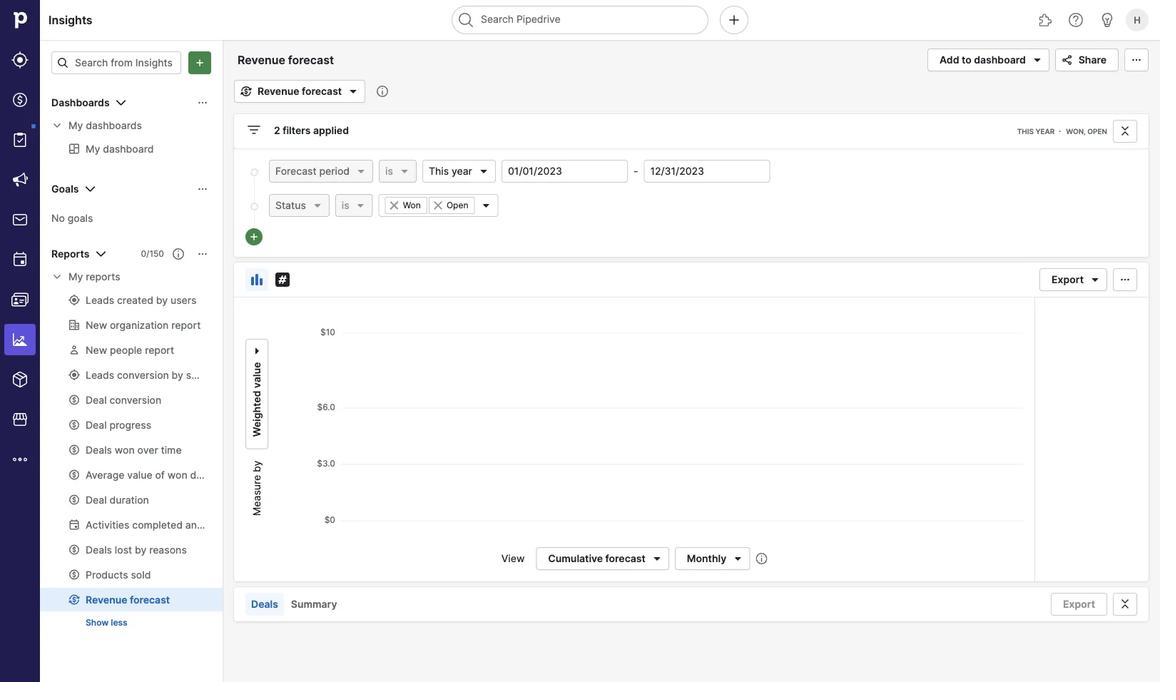 Task type: describe. For each thing, give the bounding box(es) containing it.
this inside popup button
[[429, 165, 449, 177]]

0 horizontal spatial color primary inverted image
[[191, 57, 208, 69]]

show less
[[86, 618, 128, 628]]

won, open
[[1067, 127, 1108, 136]]

by
[[251, 461, 263, 473]]

my dashboards
[[69, 120, 142, 132]]

1 vertical spatial color primary inverted image
[[248, 231, 260, 243]]

less
[[111, 618, 128, 628]]

is for forecast period
[[386, 165, 393, 177]]

activities image
[[11, 251, 29, 268]]

color secondary image
[[51, 271, 63, 283]]

0 vertical spatial this
[[1018, 127, 1035, 136]]

0/150
[[141, 249, 164, 259]]

1 mm/dd/yyyy text field from the left
[[502, 160, 628, 183]]

Forecast period field
[[269, 160, 373, 183]]

0 vertical spatial open
[[1088, 127, 1108, 136]]

no goals
[[51, 212, 93, 224]]

dashboard
[[975, 54, 1027, 66]]

goals button
[[40, 178, 223, 201]]

my reports
[[69, 271, 120, 283]]

Search Pipedrive field
[[452, 6, 709, 34]]

add to dashboard button
[[928, 49, 1050, 71]]

contacts image
[[11, 291, 29, 308]]

year inside this year popup button
[[452, 165, 473, 177]]

insights
[[49, 13, 93, 27]]

deals
[[251, 599, 278, 611]]

show
[[86, 618, 109, 628]]

h
[[1135, 14, 1142, 25]]

color primary image inside field
[[481, 200, 492, 211]]

2 mm/dd/yyyy text field from the left
[[644, 160, 771, 183]]

deals button
[[246, 593, 284, 616]]

sales assistant image
[[1100, 11, 1117, 29]]

value
[[251, 363, 263, 389]]

Search from Insights text field
[[51, 51, 181, 74]]

2 filters applied
[[274, 125, 349, 137]]

color primary image inside dashboards "button"
[[197, 97, 208, 109]]

h button
[[1124, 6, 1152, 34]]

info image
[[756, 553, 768, 565]]

forecast for cumulative forecast
[[606, 553, 646, 565]]

0 vertical spatial year
[[1036, 127, 1056, 136]]

weighted value button
[[246, 339, 268, 450]]

color primary image inside this year popup button
[[478, 166, 490, 177]]

won
[[403, 200, 421, 211]]

this year button
[[423, 160, 496, 183]]

0 vertical spatial reports
[[51, 248, 90, 260]]

this year inside this year popup button
[[429, 165, 473, 177]]

color undefined image
[[11, 131, 29, 149]]

export for the topmost export button
[[1053, 274, 1085, 286]]

weighted
[[251, 391, 263, 437]]

is field for status
[[335, 194, 373, 217]]

color primary image inside dashboards "button"
[[113, 94, 130, 111]]

info image
[[377, 86, 389, 97]]

2
[[274, 125, 280, 137]]

measure by
[[251, 461, 263, 516]]

export for the bottommost export button
[[1064, 599, 1096, 611]]

add to dashboard
[[940, 54, 1027, 66]]

color primary image inside status field
[[312, 200, 323, 211]]

won,
[[1067, 127, 1087, 136]]

add
[[940, 54, 960, 66]]

Status field
[[269, 194, 330, 217]]

status
[[276, 200, 306, 212]]

insights image
[[11, 331, 29, 348]]

revenue forecast
[[258, 85, 342, 97]]

leads image
[[11, 51, 29, 69]]

sales inbox image
[[11, 211, 29, 228]]

color primary image inside export button
[[1087, 274, 1105, 286]]



Task type: locate. For each thing, give the bounding box(es) containing it.
This year field
[[423, 160, 496, 183]]

cumulative forecast
[[549, 553, 646, 565]]

is field up 'won'
[[379, 160, 417, 183]]

1 vertical spatial forecast
[[606, 553, 646, 565]]

1 horizontal spatial color primary inverted image
[[248, 231, 260, 243]]

is right period
[[386, 165, 393, 177]]

forecast period
[[276, 165, 350, 177]]

dashboards up color secondary image
[[51, 97, 110, 109]]

is field
[[379, 160, 417, 183], [335, 194, 373, 217]]

goals inside button
[[51, 183, 79, 195]]

my right color secondary image
[[69, 120, 83, 132]]

dashboards inside "button"
[[51, 97, 110, 109]]

1 vertical spatial export button
[[1052, 593, 1108, 616]]

color primary image inside add to dashboard button
[[1029, 51, 1047, 69]]

2 my from the top
[[69, 271, 83, 283]]

1 horizontal spatial is
[[386, 165, 393, 177]]

no
[[51, 212, 65, 224]]

0 vertical spatial forecast
[[302, 85, 342, 97]]

None field
[[379, 194, 499, 217]]

weighted value
[[251, 363, 263, 437]]

region
[[274, 321, 1024, 549]]

0 horizontal spatial this
[[429, 165, 449, 177]]

0 horizontal spatial this year
[[429, 165, 473, 177]]

dashboards button
[[40, 91, 223, 114]]

1 my from the top
[[69, 120, 83, 132]]

products image
[[11, 371, 29, 388]]

1 horizontal spatial this year
[[1018, 127, 1056, 136]]

year
[[1036, 127, 1056, 136], [452, 165, 473, 177]]

my for my reports
[[69, 271, 83, 283]]

export
[[1053, 274, 1085, 286], [1064, 599, 1096, 611]]

1 vertical spatial my
[[69, 271, 83, 283]]

goals
[[51, 183, 79, 195], [68, 212, 93, 224]]

export button
[[1040, 268, 1108, 291], [1052, 593, 1108, 616]]

open down this year field
[[447, 200, 469, 211]]

applied
[[313, 125, 349, 137]]

1 horizontal spatial mm/dd/yyyy text field
[[644, 160, 771, 183]]

period
[[319, 165, 350, 177]]

forecast for revenue forecast
[[302, 85, 342, 97]]

view
[[502, 553, 525, 565]]

MM/DD/YYYY text field
[[502, 160, 628, 183], [644, 160, 771, 183]]

0 horizontal spatial open
[[447, 200, 469, 211]]

0 vertical spatial goals
[[51, 183, 79, 195]]

0 horizontal spatial mm/dd/yyyy text field
[[502, 160, 628, 183]]

1 vertical spatial year
[[452, 165, 473, 177]]

is field down period
[[335, 194, 373, 217]]

revenue forecast button
[[234, 80, 366, 103]]

monthly
[[687, 553, 727, 565]]

monthly button
[[675, 548, 751, 570]]

none field containing won
[[379, 194, 499, 217]]

my
[[69, 120, 83, 132], [69, 271, 83, 283]]

-
[[634, 165, 639, 177]]

forecast up the applied
[[302, 85, 342, 97]]

forecast
[[302, 85, 342, 97], [606, 553, 646, 565]]

0 horizontal spatial is field
[[335, 194, 373, 217]]

menu item
[[0, 320, 40, 360]]

1 horizontal spatial this
[[1018, 127, 1035, 136]]

1 vertical spatial export
[[1064, 599, 1096, 611]]

share button
[[1056, 49, 1120, 71]]

is for status
[[342, 200, 350, 212]]

more image
[[11, 451, 29, 468]]

color primary image inside forecast period field
[[356, 166, 367, 177]]

show less button
[[80, 615, 133, 632]]

1 horizontal spatial open
[[1088, 127, 1108, 136]]

color primary inverted image
[[191, 57, 208, 69], [248, 231, 260, 243]]

quick add image
[[726, 11, 743, 29]]

home image
[[9, 9, 31, 31]]

dashboards
[[51, 97, 110, 109], [86, 120, 142, 132]]

deals image
[[11, 91, 29, 109]]

color primary image inside the monthly button
[[730, 553, 747, 565]]

color secondary image
[[51, 120, 63, 131]]

0 horizontal spatial is
[[342, 200, 350, 212]]

revenue
[[258, 85, 300, 97]]

share
[[1079, 54, 1107, 66]]

reports right color secondary icon at the left top of page
[[86, 271, 120, 283]]

0 vertical spatial export button
[[1040, 268, 1108, 291]]

0 vertical spatial is field
[[379, 160, 417, 183]]

color primary image inside weighted value button
[[251, 343, 263, 360]]

1 vertical spatial reports
[[86, 271, 120, 283]]

campaigns image
[[11, 171, 29, 189]]

0 horizontal spatial forecast
[[302, 85, 342, 97]]

this
[[1018, 127, 1035, 136], [429, 165, 449, 177]]

cumulative
[[549, 553, 603, 565]]

0 vertical spatial my
[[69, 120, 83, 132]]

color primary image inside share button
[[1059, 54, 1077, 66]]

marketplace image
[[11, 411, 29, 428]]

open right won,
[[1088, 127, 1108, 136]]

goals up no
[[51, 183, 79, 195]]

Revenue forecast field
[[234, 51, 356, 69]]

1 vertical spatial goals
[[68, 212, 93, 224]]

this year
[[1018, 127, 1056, 136], [429, 165, 473, 177]]

color primary image inside cumulative forecast button
[[649, 553, 666, 565]]

measure
[[251, 475, 263, 516]]

1 vertical spatial open
[[447, 200, 469, 211]]

open
[[1088, 127, 1108, 136], [447, 200, 469, 211]]

0 horizontal spatial year
[[452, 165, 473, 177]]

summary
[[291, 599, 337, 611]]

forecast right cumulative
[[606, 553, 646, 565]]

0 vertical spatial export
[[1053, 274, 1085, 286]]

goals right no
[[68, 212, 93, 224]]

menu
[[0, 0, 40, 683]]

color primary image
[[1029, 51, 1047, 69], [57, 57, 69, 69], [197, 97, 208, 109], [356, 166, 367, 177], [399, 166, 410, 177], [82, 181, 99, 198], [197, 184, 208, 195], [355, 200, 367, 211], [389, 200, 400, 211], [433, 200, 444, 211], [92, 246, 110, 263], [173, 248, 184, 260], [197, 248, 208, 260], [248, 271, 266, 288], [649, 553, 666, 565], [730, 553, 747, 565], [1117, 599, 1135, 610]]

1 vertical spatial dashboards
[[86, 120, 142, 132]]

reports
[[51, 248, 90, 260], [86, 271, 120, 283]]

1 vertical spatial is
[[342, 200, 350, 212]]

filters
[[283, 125, 311, 137]]

open inside field
[[447, 200, 469, 211]]

1 horizontal spatial is field
[[379, 160, 417, 183]]

is
[[386, 165, 393, 177], [342, 200, 350, 212]]

reports up color secondary icon at the left top of page
[[51, 248, 90, 260]]

0 vertical spatial dashboards
[[51, 97, 110, 109]]

to
[[962, 54, 972, 66]]

is field for forecast period
[[379, 160, 417, 183]]

my right color secondary icon at the left top of page
[[69, 271, 83, 283]]

forecast
[[276, 165, 317, 177]]

1 horizontal spatial year
[[1036, 127, 1056, 136]]

is down period
[[342, 200, 350, 212]]

mm/dd/yyyy text field right '-'
[[644, 160, 771, 183]]

my for my dashboards
[[69, 120, 83, 132]]

0 vertical spatial color primary inverted image
[[191, 57, 208, 69]]

mm/dd/yyyy text field left '-'
[[502, 160, 628, 183]]

0 vertical spatial is
[[386, 165, 393, 177]]

0 vertical spatial this year
[[1018, 127, 1056, 136]]

dashboards down dashboards "button"
[[86, 120, 142, 132]]

quick help image
[[1068, 11, 1085, 29]]

1 vertical spatial this year
[[429, 165, 473, 177]]

1 vertical spatial is field
[[335, 194, 373, 217]]

cumulative forecast button
[[536, 548, 670, 570]]

1 horizontal spatial forecast
[[606, 553, 646, 565]]

summary button
[[285, 593, 343, 616]]

color primary image
[[1059, 54, 1077, 66], [1129, 54, 1146, 66], [345, 83, 362, 100], [238, 86, 255, 97], [113, 94, 130, 111], [246, 121, 263, 139], [1117, 126, 1135, 137], [478, 166, 490, 177], [312, 200, 323, 211], [481, 200, 492, 211], [274, 271, 291, 288], [1087, 274, 1105, 286], [1117, 274, 1135, 286], [251, 343, 263, 360]]

1 vertical spatial this
[[429, 165, 449, 177]]



Task type: vqa. For each thing, say whether or not it's contained in the screenshot.
the More icon
yes



